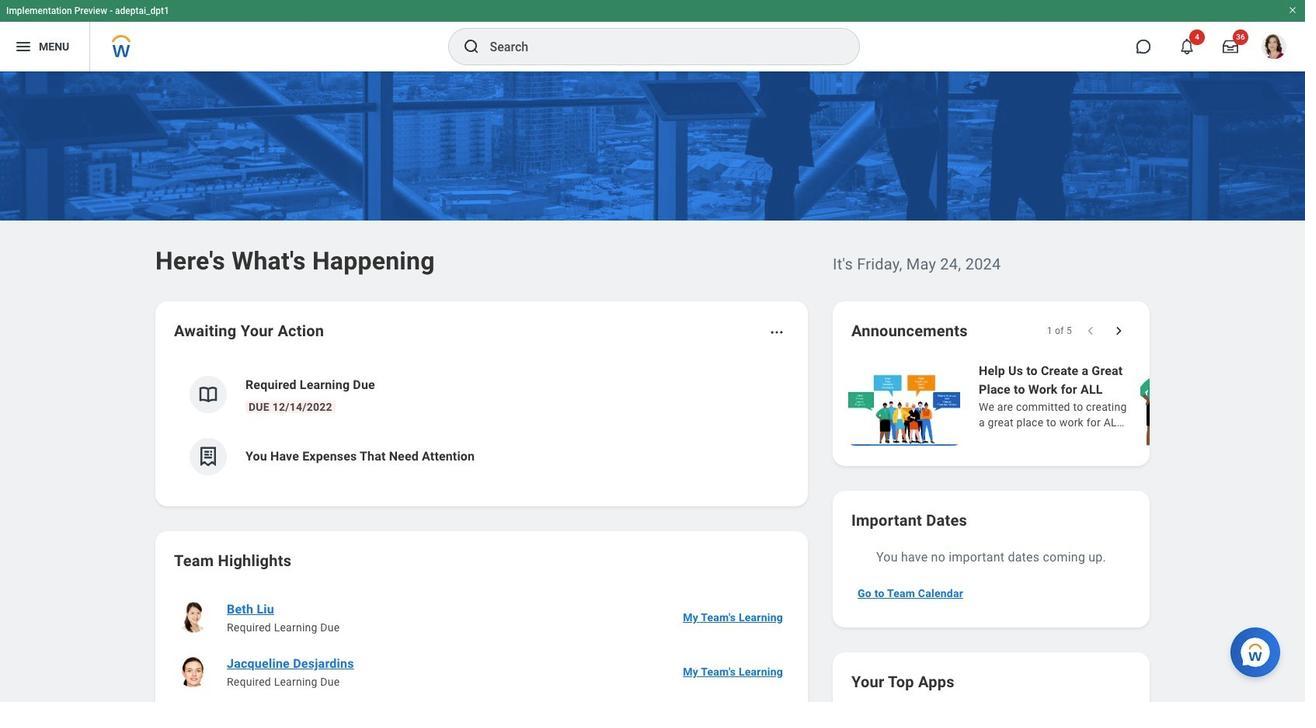 Task type: describe. For each thing, give the bounding box(es) containing it.
profile logan mcneil image
[[1262, 34, 1286, 62]]

notifications large image
[[1179, 39, 1195, 54]]

search image
[[462, 37, 480, 56]]

chevron right small image
[[1111, 323, 1126, 339]]

chevron left small image
[[1083, 323, 1098, 339]]

justify image
[[14, 37, 33, 56]]

related actions image
[[769, 325, 785, 340]]

inbox large image
[[1223, 39, 1238, 54]]

close environment banner image
[[1288, 5, 1297, 15]]



Task type: vqa. For each thing, say whether or not it's contained in the screenshot.
"College"
no



Task type: locate. For each thing, give the bounding box(es) containing it.
main content
[[0, 71, 1305, 702]]

list
[[845, 360, 1305, 447], [174, 364, 789, 488], [174, 590, 789, 702]]

banner
[[0, 0, 1305, 71]]

dashboard expenses image
[[197, 445, 220, 468]]

Search Workday  search field
[[490, 30, 827, 64]]

book open image
[[197, 383, 220, 406]]

status
[[1047, 325, 1072, 337]]



